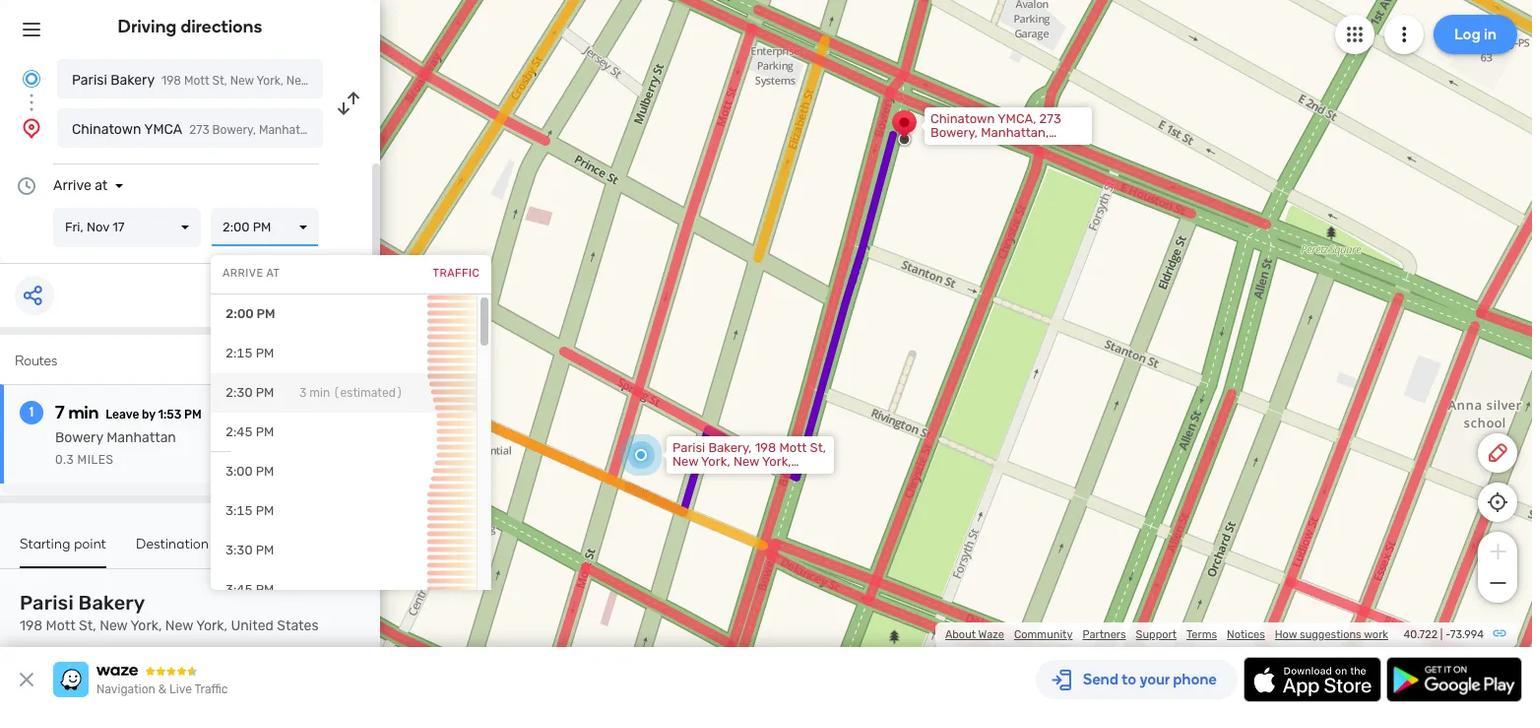 Task type: describe. For each thing, give the bounding box(es) containing it.
support
[[1136, 628, 1177, 641]]

3:45
[[226, 582, 253, 597]]

by
[[142, 408, 155, 422]]

min for 7
[[68, 402, 99, 424]]

st, inside parisi bakery, 198 mott st, new york, new york, united states
[[810, 440, 826, 455]]

chinatown ymca 273 bowery, manhattan, united states
[[72, 121, 400, 138]]

pm for 3:15 pm option
[[256, 503, 274, 518]]

3:00 pm
[[226, 464, 274, 479]]

leave
[[106, 408, 139, 422]]

work
[[1364, 628, 1389, 641]]

navigation & live traffic
[[97, 683, 228, 696]]

&
[[158, 683, 167, 696]]

routes
[[15, 353, 57, 369]]

parisi bakery, 198 mott st, new york, new york, united states
[[673, 440, 826, 483]]

2:30 pm option
[[211, 373, 477, 413]]

pm for '3:00 pm' 'option'
[[256, 464, 274, 479]]

directions
[[181, 16, 262, 37]]

pm for 3:45 pm option
[[256, 582, 274, 597]]

0 vertical spatial parisi
[[72, 72, 107, 89]]

bowery, for ymca
[[212, 123, 256, 137]]

waze
[[979, 628, 1005, 641]]

chinatown for ymca,
[[931, 111, 995, 126]]

location image
[[20, 116, 43, 140]]

pm for 2:00 pm option in the top of the page
[[257, 306, 275, 321]]

ymca,
[[998, 111, 1037, 126]]

ymca
[[144, 121, 182, 138]]

2:30 pm
[[226, 385, 274, 400]]

community
[[1014, 628, 1073, 641]]

3:15 pm option
[[211, 492, 477, 531]]

2 vertical spatial parisi
[[20, 591, 74, 615]]

2:45 pm
[[226, 425, 274, 439]]

(estimated)
[[333, 386, 403, 400]]

bowery manhattan 0.3 miles
[[55, 429, 176, 467]]

how
[[1275, 628, 1298, 641]]

1 vertical spatial traffic
[[195, 683, 228, 696]]

2:15 pm
[[226, 346, 274, 361]]

1 vertical spatial parisi bakery 198 mott st, new york, new york, united states
[[20, 591, 319, 634]]

clock image
[[15, 174, 38, 198]]

2:00 inside option
[[226, 306, 254, 321]]

states inside parisi bakery, 198 mott st, new york, new york, united states
[[716, 468, 754, 483]]

notices link
[[1227, 628, 1265, 641]]

pm for the 2:15 pm option
[[256, 346, 274, 361]]

destination button
[[136, 536, 209, 566]]

0 vertical spatial 198
[[162, 74, 181, 88]]

current location image
[[20, 67, 43, 91]]

3:30
[[226, 543, 253, 558]]

40.722
[[1404, 628, 1438, 641]]

0 vertical spatial mott
[[184, 74, 209, 88]]

pm for 2:45 pm option
[[256, 425, 274, 439]]

1
[[29, 404, 34, 421]]

2:45
[[226, 425, 253, 439]]

chinatown for ymca
[[72, 121, 141, 138]]

fri, nov 17 list box
[[53, 208, 201, 247]]

zoom in image
[[1486, 540, 1510, 563]]

miles
[[77, 453, 114, 467]]

navigation
[[97, 683, 156, 696]]

1 vertical spatial bakery
[[78, 591, 145, 615]]

2:00 pm inside option
[[226, 306, 275, 321]]

3:15 pm
[[226, 503, 274, 518]]

driving directions
[[118, 16, 262, 37]]

73.994
[[1451, 628, 1484, 641]]

2:30
[[226, 385, 253, 400]]

pencil image
[[1486, 441, 1510, 465]]

2:15
[[226, 346, 253, 361]]

starting point
[[20, 536, 106, 553]]

manhattan, for ymca,
[[981, 125, 1049, 140]]

3:30 pm option
[[211, 531, 477, 570]]

0 vertical spatial traffic
[[433, 267, 480, 280]]

united inside chinatown ymca 273 bowery, manhattan, united states
[[324, 123, 361, 137]]

manhattan
[[107, 429, 176, 446]]

0 vertical spatial parisi bakery 198 mott st, new york, new york, united states
[[72, 72, 418, 89]]

273 for ymca
[[189, 123, 209, 137]]

-
[[1446, 628, 1451, 641]]

17
[[112, 220, 125, 234]]

min for 3
[[310, 386, 330, 400]]



Task type: vqa. For each thing, say whether or not it's contained in the screenshot.
That's at the left top of the page
no



Task type: locate. For each thing, give the bounding box(es) containing it.
273 right ymca,
[[1040, 111, 1062, 126]]

1 vertical spatial parisi
[[673, 440, 706, 455]]

1 vertical spatial 2:00
[[226, 306, 254, 321]]

manhattan, for ymca
[[259, 123, 322, 137]]

2 vertical spatial 198
[[20, 618, 43, 634]]

best
[[322, 408, 351, 420]]

2:00 inside list box
[[223, 220, 250, 234]]

st, right bakery,
[[810, 440, 826, 455]]

198 up x image
[[20, 618, 43, 634]]

parisi bakery 198 mott st, new york, new york, united states down destination button
[[20, 591, 319, 634]]

0 horizontal spatial manhattan,
[[259, 123, 322, 137]]

1 horizontal spatial bowery,
[[931, 125, 978, 140]]

3:45 pm
[[226, 582, 274, 597]]

manhattan,
[[259, 123, 322, 137], [981, 125, 1049, 140]]

bowery, left ymca,
[[931, 125, 978, 140]]

st, down the starting point button
[[79, 618, 96, 634]]

0 horizontal spatial 198
[[20, 618, 43, 634]]

traffic
[[433, 267, 480, 280], [195, 683, 228, 696]]

198 up ymca
[[162, 74, 181, 88]]

3 min (estimated)
[[299, 386, 403, 400]]

chinatown inside chinatown ymca, 273 bowery, manhattan, united states
[[931, 111, 995, 126]]

bakery
[[111, 72, 155, 89], [78, 591, 145, 615]]

1 vertical spatial arrive
[[223, 267, 264, 280]]

chinatown ymca, 273 bowery, manhattan, united states
[[931, 111, 1062, 154]]

parisi right the current location image
[[72, 72, 107, 89]]

terms link
[[1187, 628, 1218, 641]]

40.722 | -73.994
[[1404, 628, 1484, 641]]

chinatown
[[931, 111, 995, 126], [72, 121, 141, 138]]

st,
[[212, 74, 227, 88], [810, 440, 826, 455], [79, 618, 96, 634]]

x image
[[15, 668, 38, 691]]

chinatown left ymca,
[[931, 111, 995, 126]]

273
[[1040, 111, 1062, 126], [189, 123, 209, 137]]

0 horizontal spatial arrive at
[[53, 177, 108, 194]]

0 vertical spatial 2:00
[[223, 220, 250, 234]]

partners link
[[1083, 628, 1126, 641]]

1 horizontal spatial chinatown
[[931, 111, 995, 126]]

0 horizontal spatial at
[[95, 177, 108, 194]]

states
[[382, 74, 418, 88], [364, 123, 400, 137], [974, 139, 1012, 154], [716, 468, 754, 483], [277, 618, 319, 634]]

parisi
[[72, 72, 107, 89], [673, 440, 706, 455], [20, 591, 74, 615]]

0 vertical spatial arrive
[[53, 177, 91, 194]]

starting
[[20, 536, 70, 553]]

new
[[230, 74, 254, 88], [286, 74, 310, 88], [673, 454, 699, 469], [734, 454, 760, 469], [100, 618, 128, 634], [165, 618, 193, 634]]

parisi bakery 198 mott st, new york, new york, united states
[[72, 72, 418, 89], [20, 591, 319, 634]]

2:00 pm
[[223, 220, 271, 234], [226, 306, 275, 321]]

273 inside chinatown ymca, 273 bowery, manhattan, united states
[[1040, 111, 1062, 126]]

1 horizontal spatial 198
[[162, 74, 181, 88]]

min right 3
[[310, 386, 330, 400]]

198
[[162, 74, 181, 88], [755, 440, 776, 455], [20, 618, 43, 634]]

0 horizontal spatial st,
[[79, 618, 96, 634]]

fri, nov 17
[[65, 220, 125, 234]]

arrive
[[53, 177, 91, 194], [223, 267, 264, 280]]

bakery down 'point' at the bottom of page
[[78, 591, 145, 615]]

arrive at up fri,
[[53, 177, 108, 194]]

pm for 3:30 pm option
[[256, 543, 274, 558]]

bowery
[[55, 429, 103, 446]]

bowery, inside chinatown ymca, 273 bowery, manhattan, united states
[[931, 125, 978, 140]]

united inside chinatown ymca, 273 bowery, manhattan, united states
[[931, 139, 970, 154]]

manhattan, inside chinatown ymca 273 bowery, manhattan, united states
[[259, 123, 322, 137]]

1 vertical spatial 2:00 pm
[[226, 306, 275, 321]]

parisi left bakery,
[[673, 440, 706, 455]]

manhattan, inside chinatown ymca, 273 bowery, manhattan, united states
[[981, 125, 1049, 140]]

york,
[[257, 74, 284, 88], [313, 74, 340, 88], [701, 454, 731, 469], [762, 454, 792, 469], [130, 618, 162, 634], [196, 618, 228, 634]]

pm for the 2:30 pm option
[[256, 385, 274, 400]]

0 vertical spatial st,
[[212, 74, 227, 88]]

min
[[310, 386, 330, 400], [68, 402, 99, 424]]

198 inside parisi bakery, 198 mott st, new york, new york, united states
[[755, 440, 776, 455]]

2 horizontal spatial mott
[[780, 440, 807, 455]]

0 horizontal spatial min
[[68, 402, 99, 424]]

1 vertical spatial st,
[[810, 440, 826, 455]]

1 horizontal spatial min
[[310, 386, 330, 400]]

mott
[[184, 74, 209, 88], [780, 440, 807, 455], [46, 618, 76, 634]]

0 vertical spatial 2:00 pm
[[223, 220, 271, 234]]

1 horizontal spatial traffic
[[433, 267, 480, 280]]

1 horizontal spatial 273
[[1040, 111, 1062, 126]]

suggestions
[[1300, 628, 1362, 641]]

zoom out image
[[1486, 571, 1510, 595]]

0 vertical spatial min
[[310, 386, 330, 400]]

2 horizontal spatial st,
[[810, 440, 826, 455]]

bowery, inside chinatown ymca 273 bowery, manhattan, united states
[[212, 123, 256, 137]]

3:15
[[226, 503, 253, 518]]

2 vertical spatial mott
[[46, 618, 76, 634]]

driving
[[118, 16, 177, 37]]

notices
[[1227, 628, 1265, 641]]

0.3
[[55, 453, 74, 467]]

pm inside 'option'
[[256, 464, 274, 479]]

3
[[299, 386, 307, 400]]

2:00 pm down chinatown ymca 273 bowery, manhattan, united states
[[223, 220, 271, 234]]

198 right bakery,
[[755, 440, 776, 455]]

3:30 pm
[[226, 543, 274, 558]]

at
[[95, 177, 108, 194], [266, 267, 280, 280]]

3:45 pm option
[[211, 570, 477, 610]]

2:00
[[223, 220, 250, 234], [226, 306, 254, 321]]

mott inside parisi bakery, 198 mott st, new york, new york, united states
[[780, 440, 807, 455]]

community link
[[1014, 628, 1073, 641]]

parisi bakery 198 mott st, new york, new york, united states up chinatown ymca 273 bowery, manhattan, united states
[[72, 72, 418, 89]]

2:00 down chinatown ymca 273 bowery, manhattan, united states
[[223, 220, 250, 234]]

mott down the starting point button
[[46, 618, 76, 634]]

united inside parisi bakery, 198 mott st, new york, new york, united states
[[673, 468, 712, 483]]

2:45 pm option
[[211, 413, 477, 452]]

2:00 pm inside list box
[[223, 220, 271, 234]]

bowery, right ymca
[[212, 123, 256, 137]]

parisi inside parisi bakery, 198 mott st, new york, new york, united states
[[673, 440, 706, 455]]

0 horizontal spatial chinatown
[[72, 121, 141, 138]]

1 vertical spatial mott
[[780, 440, 807, 455]]

pm
[[253, 220, 271, 234], [257, 306, 275, 321], [256, 346, 274, 361], [256, 385, 274, 400], [184, 408, 202, 422], [256, 425, 274, 439], [256, 464, 274, 479], [256, 503, 274, 518], [256, 543, 274, 558], [256, 582, 274, 597]]

states inside chinatown ymca 273 bowery, manhattan, united states
[[364, 123, 400, 137]]

about waze community partners support terms notices how suggestions work
[[946, 628, 1389, 641]]

1 horizontal spatial at
[[266, 267, 280, 280]]

1 horizontal spatial mott
[[184, 74, 209, 88]]

1:53
[[158, 408, 182, 422]]

273 inside chinatown ymca 273 bowery, manhattan, united states
[[189, 123, 209, 137]]

pm inside option
[[256, 582, 274, 597]]

273 right ymca
[[189, 123, 209, 137]]

0 horizontal spatial 273
[[189, 123, 209, 137]]

2 horizontal spatial 198
[[755, 440, 776, 455]]

nov
[[87, 220, 109, 234]]

1 vertical spatial 198
[[755, 440, 776, 455]]

terms
[[1187, 628, 1218, 641]]

destination
[[136, 536, 209, 553]]

1 vertical spatial min
[[68, 402, 99, 424]]

0 horizontal spatial arrive
[[53, 177, 91, 194]]

2:00 pm option
[[211, 295, 477, 334]]

states inside chinatown ymca, 273 bowery, manhattan, united states
[[974, 139, 1012, 154]]

0 horizontal spatial mott
[[46, 618, 76, 634]]

starting point button
[[20, 536, 106, 568]]

pm inside 7 min leave by 1:53 pm
[[184, 408, 202, 422]]

how suggestions work link
[[1275, 628, 1389, 641]]

|
[[1441, 628, 1443, 641]]

bakery,
[[709, 440, 752, 455]]

7 min leave by 1:53 pm
[[55, 402, 202, 424]]

bowery, for ymca,
[[931, 125, 978, 140]]

3:00 pm option
[[211, 452, 477, 492]]

3:00
[[226, 464, 253, 479]]

bakery down driving
[[111, 72, 155, 89]]

1 horizontal spatial arrive
[[223, 267, 264, 280]]

mott down driving directions
[[184, 74, 209, 88]]

1 horizontal spatial st,
[[212, 74, 227, 88]]

fri,
[[65, 220, 83, 234]]

arrive up fri,
[[53, 177, 91, 194]]

support link
[[1136, 628, 1177, 641]]

about
[[946, 628, 976, 641]]

2:00 up 2:15
[[226, 306, 254, 321]]

2:00 pm list box
[[211, 208, 319, 247]]

chinatown left ymca
[[72, 121, 141, 138]]

bowery,
[[212, 123, 256, 137], [931, 125, 978, 140]]

arrive at
[[53, 177, 108, 194], [223, 267, 280, 280]]

min right 7
[[68, 402, 99, 424]]

mott right bakery,
[[780, 440, 807, 455]]

0 vertical spatial at
[[95, 177, 108, 194]]

arrive down 2:00 pm list box
[[223, 267, 264, 280]]

0 horizontal spatial bowery,
[[212, 123, 256, 137]]

at down 2:00 pm list box
[[266, 267, 280, 280]]

0 vertical spatial bakery
[[111, 72, 155, 89]]

1 vertical spatial at
[[266, 267, 280, 280]]

live
[[169, 683, 192, 696]]

about waze link
[[946, 628, 1005, 641]]

pm inside list box
[[253, 220, 271, 234]]

point
[[74, 536, 106, 553]]

1 horizontal spatial manhattan,
[[981, 125, 1049, 140]]

min inside the 2:30 pm option
[[310, 386, 330, 400]]

arrive at down 2:00 pm list box
[[223, 267, 280, 280]]

partners
[[1083, 628, 1126, 641]]

st, up chinatown ymca 273 bowery, manhattan, united states
[[212, 74, 227, 88]]

0 horizontal spatial traffic
[[195, 683, 228, 696]]

2 vertical spatial st,
[[79, 618, 96, 634]]

273 for ymca,
[[1040, 111, 1062, 126]]

parisi down the starting point button
[[20, 591, 74, 615]]

link image
[[1492, 625, 1508, 641]]

at up nov
[[95, 177, 108, 194]]

united
[[343, 74, 379, 88], [324, 123, 361, 137], [931, 139, 970, 154], [673, 468, 712, 483], [231, 618, 274, 634]]

1 vertical spatial arrive at
[[223, 267, 280, 280]]

0 vertical spatial arrive at
[[53, 177, 108, 194]]

1 horizontal spatial arrive at
[[223, 267, 280, 280]]

2:15 pm option
[[211, 334, 477, 373]]

2:00 pm up 2:15 pm
[[226, 306, 275, 321]]

7
[[55, 402, 65, 424]]



